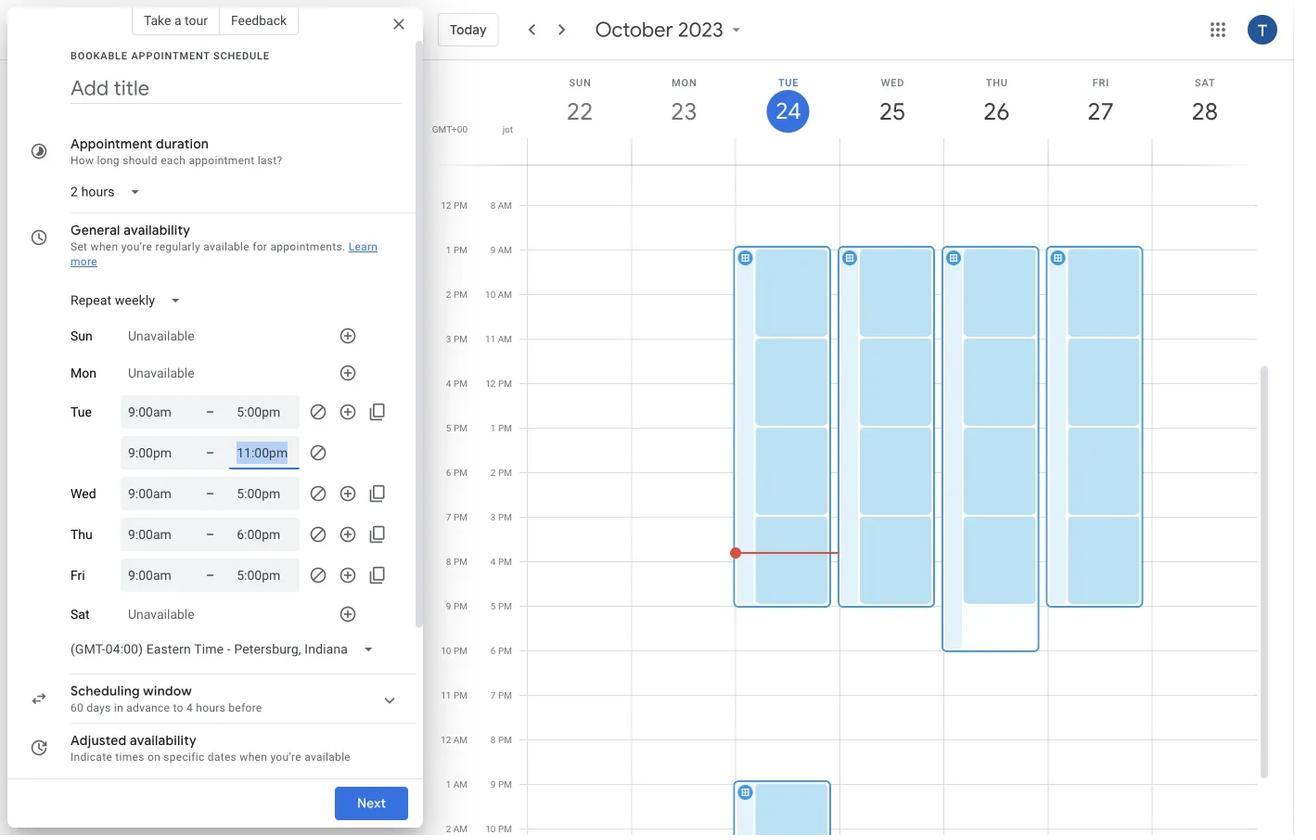 Task type: locate. For each thing, give the bounding box(es) containing it.
sat up 'saturday, 28 october' element
[[1195, 77, 1216, 88]]

you're right dates
[[270, 751, 302, 764]]

fri left start time on fridays text box
[[71, 568, 85, 583]]

10 pm
[[441, 645, 468, 656], [486, 824, 512, 835]]

12 down '11 pm'
[[441, 734, 451, 746]]

1 vertical spatial tue
[[71, 404, 92, 420]]

mon inside the mon 23
[[672, 77, 697, 88]]

wed up wednesday, 25 october element
[[881, 77, 905, 88]]

today button
[[438, 7, 499, 52]]

Add title text field
[[71, 74, 401, 102]]

am
[[454, 155, 468, 167], [498, 155, 512, 167], [498, 200, 512, 211], [498, 245, 512, 256], [498, 289, 512, 300], [498, 334, 512, 345], [454, 734, 468, 746], [453, 779, 468, 790], [453, 824, 468, 835]]

0 horizontal spatial 12 pm
[[441, 200, 468, 211]]

2 pm
[[446, 289, 468, 300], [491, 467, 512, 478]]

sat
[[1195, 77, 1216, 88], [71, 607, 90, 622]]

1 vertical spatial 12 pm
[[486, 378, 512, 389]]

7 pm
[[446, 512, 468, 523], [491, 690, 512, 701]]

0 vertical spatial 10 pm
[[441, 645, 468, 656]]

11 am down 10 am
[[485, 334, 512, 345]]

scheduling window 60 days in advance to 4 hours before
[[71, 683, 262, 714]]

25 column header
[[840, 60, 945, 165]]

on
[[148, 751, 161, 764]]

0 vertical spatial 2 pm
[[446, 289, 468, 300]]

fri for fri 27
[[1093, 77, 1110, 88]]

unavailable for mon
[[128, 365, 195, 381]]

1 horizontal spatial 1 pm
[[491, 423, 512, 434]]

0 vertical spatial tue
[[778, 77, 799, 88]]

11 down 10 am
[[485, 334, 496, 345]]

appointments.
[[270, 240, 346, 253]]

sat up scheduling
[[71, 607, 90, 622]]

1 horizontal spatial when
[[240, 751, 267, 764]]

10
[[485, 289, 496, 300], [441, 645, 451, 656], [486, 824, 496, 835]]

0 horizontal spatial 2 pm
[[446, 289, 468, 300]]

sun inside sun 22
[[569, 77, 592, 88]]

10 right 2 am
[[486, 824, 496, 835]]

3
[[446, 334, 451, 345], [491, 512, 496, 523]]

grid containing 22
[[431, 60, 1272, 835]]

1 vertical spatial 12
[[486, 378, 496, 389]]

0 vertical spatial 7
[[491, 155, 496, 167]]

when
[[91, 240, 118, 253], [240, 751, 267, 764]]

4 – from the top
[[206, 527, 215, 542]]

Start time on Tuesdays text field
[[128, 401, 184, 423], [128, 442, 184, 464]]

0 vertical spatial 11 am
[[441, 155, 468, 167]]

availability
[[124, 222, 190, 238], [130, 732, 197, 749]]

2023
[[678, 17, 724, 43]]

9 up '11 pm'
[[446, 601, 451, 612]]

2 start time on tuesdays text field from the top
[[128, 442, 184, 464]]

tue
[[778, 77, 799, 88], [71, 404, 92, 420]]

when right dates
[[240, 751, 267, 764]]

availability inside the adjusted availability indicate times on specific dates when you're available
[[130, 732, 197, 749]]

0 horizontal spatial fri
[[71, 568, 85, 583]]

12
[[441, 200, 451, 211], [486, 378, 496, 389], [441, 734, 451, 746]]

2 vertical spatial 8
[[491, 734, 496, 746]]

pm
[[454, 200, 468, 211], [454, 245, 468, 256], [454, 289, 468, 300], [454, 334, 468, 345], [454, 378, 468, 389], [498, 378, 512, 389], [454, 423, 468, 434], [498, 423, 512, 434], [454, 467, 468, 478], [498, 467, 512, 478], [454, 512, 468, 523], [498, 512, 512, 523], [454, 556, 468, 567], [498, 556, 512, 567], [454, 601, 468, 612], [498, 601, 512, 612], [454, 645, 468, 656], [498, 645, 512, 656], [454, 690, 468, 701], [498, 690, 512, 701], [498, 734, 512, 746], [498, 779, 512, 790], [498, 824, 512, 835]]

october 2023 button
[[588, 17, 753, 43]]

0 horizontal spatial 7 pm
[[446, 512, 468, 523]]

0 vertical spatial 3 pm
[[446, 334, 468, 345]]

0 horizontal spatial 6
[[446, 467, 451, 478]]

1 horizontal spatial 5
[[491, 601, 496, 612]]

0 horizontal spatial 1 pm
[[446, 245, 468, 256]]

wed inside wed 25
[[881, 77, 905, 88]]

learn
[[349, 240, 378, 253]]

learn more link
[[71, 240, 378, 268]]

8 pm
[[446, 556, 468, 567], [491, 734, 512, 746]]

1 horizontal spatial 9 pm
[[491, 779, 512, 790]]

0 horizontal spatial sat
[[71, 607, 90, 622]]

0 horizontal spatial 5 pm
[[446, 423, 468, 434]]

5 pm
[[446, 423, 468, 434], [491, 601, 512, 612]]

mon for mon 23
[[672, 77, 697, 88]]

0 vertical spatial 7 pm
[[446, 512, 468, 523]]

hours
[[196, 701, 226, 714]]

0 vertical spatial thu
[[986, 77, 1008, 88]]

thu up thursday, 26 october element
[[986, 77, 1008, 88]]

available up next button
[[305, 751, 351, 764]]

0 vertical spatial sun
[[569, 77, 592, 88]]

Start time on Fridays text field
[[128, 564, 184, 586]]

fri up friday, 27 october element
[[1093, 77, 1110, 88]]

7 am
[[491, 155, 512, 167]]

1 horizontal spatial 5 pm
[[491, 601, 512, 612]]

1
[[446, 245, 451, 256], [491, 423, 496, 434], [446, 779, 451, 790]]

am down 10 am
[[498, 334, 512, 345]]

12 left 8 am
[[441, 200, 451, 211]]

specific
[[164, 751, 205, 764]]

11 up 12 am
[[441, 690, 451, 701]]

1 vertical spatial 11
[[485, 334, 496, 345]]

1 vertical spatial sat
[[71, 607, 90, 622]]

0 horizontal spatial sun
[[71, 328, 93, 344]]

1 vertical spatial sun
[[71, 328, 93, 344]]

1 vertical spatial 5
[[491, 601, 496, 612]]

monday, 23 october element
[[663, 90, 706, 133]]

before
[[229, 701, 262, 714]]

1 horizontal spatial you're
[[270, 751, 302, 764]]

0 vertical spatial unavailable
[[128, 328, 195, 344]]

1 unavailable from the top
[[128, 328, 195, 344]]

1 vertical spatial 4
[[491, 556, 496, 567]]

11 am down gmt+00
[[441, 155, 468, 167]]

0 vertical spatial fri
[[1093, 77, 1110, 88]]

0 vertical spatial 8 pm
[[446, 556, 468, 567]]

thu inside 'thu 26'
[[986, 77, 1008, 88]]

0 vertical spatial 11
[[441, 155, 451, 167]]

0 vertical spatial 1
[[446, 245, 451, 256]]

1 horizontal spatial tue
[[778, 77, 799, 88]]

28 column header
[[1152, 60, 1257, 165]]

6
[[446, 467, 451, 478], [491, 645, 496, 656]]

10 am
[[485, 289, 512, 300]]

Start time on Thursdays text field
[[128, 523, 184, 546]]

0 vertical spatial 10
[[485, 289, 496, 300]]

22 column header
[[527, 60, 632, 165]]

9 am
[[491, 245, 512, 256]]

take
[[144, 13, 171, 28]]

wed left start time on wednesdays text box on the left of page
[[71, 486, 96, 501]]

2
[[446, 289, 451, 300], [491, 467, 496, 478], [446, 824, 451, 835]]

1 vertical spatial 4 pm
[[491, 556, 512, 567]]

0 vertical spatial 6 pm
[[446, 467, 468, 478]]

– left end time on thursdays text box
[[206, 527, 215, 542]]

– left end time on tuesdays text box
[[206, 404, 215, 419]]

0 vertical spatial 5 pm
[[446, 423, 468, 434]]

1 start time on tuesdays text field from the top
[[128, 401, 184, 423]]

1 horizontal spatial sun
[[569, 77, 592, 88]]

10 pm up '11 pm'
[[441, 645, 468, 656]]

1 horizontal spatial 8 pm
[[491, 734, 512, 746]]

0 horizontal spatial when
[[91, 240, 118, 253]]

wednesday, 25 october element
[[871, 90, 914, 133]]

for
[[253, 240, 267, 253]]

1 vertical spatial you're
[[270, 751, 302, 764]]

1 horizontal spatial 11 am
[[485, 334, 512, 345]]

2 vertical spatial 2
[[446, 824, 451, 835]]

appointment
[[189, 154, 255, 167]]

fri
[[1093, 77, 1110, 88], [71, 568, 85, 583]]

– for wed
[[206, 486, 215, 501]]

12 pm left 8 am
[[441, 200, 468, 211]]

1 – from the top
[[206, 404, 215, 419]]

1 horizontal spatial sat
[[1195, 77, 1216, 88]]

12 pm down 10 am
[[486, 378, 512, 389]]

you're
[[121, 240, 152, 253], [270, 751, 302, 764]]

regularly
[[155, 240, 200, 253]]

1 vertical spatial 2
[[491, 467, 496, 478]]

2 unavailable from the top
[[128, 365, 195, 381]]

1 vertical spatial fri
[[71, 568, 85, 583]]

25
[[878, 96, 905, 127]]

1 horizontal spatial fri
[[1093, 77, 1110, 88]]

4
[[446, 378, 451, 389], [491, 556, 496, 567], [186, 701, 193, 714]]

0 vertical spatial mon
[[672, 77, 697, 88]]

– for fri
[[206, 567, 215, 583]]

0 horizontal spatial 3 pm
[[446, 334, 468, 345]]

1 vertical spatial start time on tuesdays text field
[[128, 442, 184, 464]]

0 horizontal spatial 11 am
[[441, 155, 468, 167]]

4 pm
[[446, 378, 468, 389], [491, 556, 512, 567]]

– left end time on tuesdays text field
[[206, 445, 215, 460]]

3 – from the top
[[206, 486, 215, 501]]

sat inside sat 28
[[1195, 77, 1216, 88]]

sun down "more" at the top of the page
[[71, 328, 93, 344]]

0 vertical spatial wed
[[881, 77, 905, 88]]

0 vertical spatial 5
[[446, 423, 451, 434]]

sun for sun
[[71, 328, 93, 344]]

1 vertical spatial 5 pm
[[491, 601, 512, 612]]

mon
[[672, 77, 697, 88], [71, 365, 96, 381]]

11 down gmt+00
[[441, 155, 451, 167]]

1 vertical spatial availability
[[130, 732, 197, 749]]

availability up regularly
[[124, 222, 190, 238]]

grid
[[431, 60, 1272, 835]]

jot
[[503, 123, 513, 135]]

wed for wed 25
[[881, 77, 905, 88]]

9 up 10 am
[[491, 245, 496, 256]]

9 pm up '11 pm'
[[446, 601, 468, 612]]

3 unavailable from the top
[[128, 607, 195, 622]]

1 horizontal spatial 2 pm
[[491, 467, 512, 478]]

1 horizontal spatial 6
[[491, 645, 496, 656]]

mon 23
[[670, 77, 697, 127]]

take a tour button
[[132, 6, 220, 35]]

0 vertical spatial 9
[[491, 245, 496, 256]]

10 up '11 pm'
[[441, 645, 451, 656]]

unavailable for sun
[[128, 328, 195, 344]]

1 vertical spatial 1 pm
[[491, 423, 512, 434]]

0 vertical spatial 1 pm
[[446, 245, 468, 256]]

9 pm right 1 am
[[491, 779, 512, 790]]

availability up the on
[[130, 732, 197, 749]]

0 horizontal spatial 9 pm
[[446, 601, 468, 612]]

1 vertical spatial when
[[240, 751, 267, 764]]

when down general
[[91, 240, 118, 253]]

sat for sat
[[71, 607, 90, 622]]

start time on tuesdays text field for end time on tuesdays text field
[[128, 442, 184, 464]]

10 pm right 2 am
[[486, 824, 512, 835]]

am down 1 am
[[453, 824, 468, 835]]

tue inside tue 24
[[778, 77, 799, 88]]

1 vertical spatial 9
[[446, 601, 451, 612]]

3 pm
[[446, 334, 468, 345], [491, 512, 512, 523]]

1 vertical spatial 3
[[491, 512, 496, 523]]

2 vertical spatial 10
[[486, 824, 496, 835]]

fri inside fri 27
[[1093, 77, 1110, 88]]

9
[[491, 245, 496, 256], [446, 601, 451, 612], [491, 779, 496, 790]]

5
[[446, 423, 451, 434], [491, 601, 496, 612]]

sun up sunday, 22 october element
[[569, 77, 592, 88]]

12 down 10 am
[[486, 378, 496, 389]]

thu left start time on thursdays text field
[[71, 527, 93, 542]]

1 vertical spatial available
[[305, 751, 351, 764]]

9 right 1 am
[[491, 779, 496, 790]]

you're down general availability
[[121, 240, 152, 253]]

10 down '9 am'
[[485, 289, 496, 300]]

7
[[491, 155, 496, 167], [446, 512, 451, 523], [491, 690, 496, 701]]

how
[[71, 154, 94, 167]]

1 vertical spatial 11 am
[[485, 334, 512, 345]]

you're inside the adjusted availability indicate times on specific dates when you're available
[[270, 751, 302, 764]]

0 horizontal spatial you're
[[121, 240, 152, 253]]

sun
[[569, 77, 592, 88], [71, 328, 93, 344]]

0 vertical spatial 4
[[446, 378, 451, 389]]

0 horizontal spatial 4
[[186, 701, 193, 714]]

6 pm
[[446, 467, 468, 478], [491, 645, 512, 656]]

1 pm
[[446, 245, 468, 256], [491, 423, 512, 434]]

4 inside scheduling window 60 days in advance to 4 hours before
[[186, 701, 193, 714]]

sat for sat 28
[[1195, 77, 1216, 88]]

– left end time on fridays "text box"
[[206, 567, 215, 583]]

today
[[450, 21, 487, 38]]

– right start time on wednesdays text box on the left of page
[[206, 486, 215, 501]]

23 column header
[[631, 60, 736, 165]]

1 vertical spatial 7 pm
[[491, 690, 512, 701]]

1 horizontal spatial 3 pm
[[491, 512, 512, 523]]

None field
[[63, 175, 156, 209], [63, 284, 196, 317], [63, 633, 389, 666], [63, 175, 156, 209], [63, 284, 196, 317], [63, 633, 389, 666]]

0 horizontal spatial thu
[[71, 527, 93, 542]]

1 am
[[446, 779, 468, 790]]

2 vertical spatial 11
[[441, 690, 451, 701]]

thu 26
[[982, 77, 1009, 127]]

sun for sun 22
[[569, 77, 592, 88]]

0 horizontal spatial 8 pm
[[446, 556, 468, 567]]

0 horizontal spatial wed
[[71, 486, 96, 501]]

1 horizontal spatial 10 pm
[[486, 824, 512, 835]]

23
[[670, 96, 696, 127]]

26
[[982, 96, 1009, 127]]

available left for in the left top of the page
[[203, 240, 250, 253]]

1 vertical spatial 10 pm
[[486, 824, 512, 835]]

5 – from the top
[[206, 567, 215, 583]]

0 horizontal spatial tue
[[71, 404, 92, 420]]

11 am
[[441, 155, 468, 167], [485, 334, 512, 345]]



Task type: describe. For each thing, give the bounding box(es) containing it.
2 vertical spatial 12
[[441, 734, 451, 746]]

general availability
[[71, 222, 190, 238]]

fri 27
[[1087, 77, 1113, 127]]

1 vertical spatial 9 pm
[[491, 779, 512, 790]]

2 vertical spatial 1
[[446, 779, 451, 790]]

take a tour
[[144, 13, 208, 28]]

0 vertical spatial 8
[[491, 200, 496, 211]]

learn more
[[71, 240, 378, 268]]

set
[[71, 240, 87, 253]]

bookable appointment schedule
[[71, 50, 270, 61]]

1 vertical spatial 2 pm
[[491, 467, 512, 478]]

am up 2 am
[[453, 779, 468, 790]]

next button
[[335, 781, 408, 826]]

unavailable for sat
[[128, 607, 195, 622]]

appointment duration how long should each appointment last?
[[71, 135, 282, 167]]

0 vertical spatial when
[[91, 240, 118, 253]]

schedule
[[213, 50, 270, 61]]

0 horizontal spatial 6 pm
[[446, 467, 468, 478]]

1 horizontal spatial 4
[[446, 378, 451, 389]]

1 vertical spatial 1
[[491, 423, 496, 434]]

feedback button
[[220, 6, 299, 35]]

should
[[123, 154, 158, 167]]

– for thu
[[206, 527, 215, 542]]

1 horizontal spatial 7 pm
[[491, 690, 512, 701]]

each
[[161, 154, 186, 167]]

sat 28
[[1191, 77, 1217, 127]]

feedback
[[231, 13, 287, 28]]

a
[[174, 13, 181, 28]]

27
[[1087, 96, 1113, 127]]

am down 7 am
[[498, 200, 512, 211]]

1 vertical spatial 3 pm
[[491, 512, 512, 523]]

24
[[775, 97, 800, 126]]

am down '9 am'
[[498, 289, 512, 300]]

in
[[114, 701, 123, 714]]

october 2023
[[595, 17, 724, 43]]

sunday, 22 october element
[[559, 90, 601, 133]]

next
[[357, 795, 386, 812]]

wed for wed
[[71, 486, 96, 501]]

2 vertical spatial 9
[[491, 779, 496, 790]]

0 vertical spatial you're
[[121, 240, 152, 253]]

1 vertical spatial 6
[[491, 645, 496, 656]]

am up 1 am
[[454, 734, 468, 746]]

window
[[143, 683, 192, 700]]

1 vertical spatial 10
[[441, 645, 451, 656]]

thu for thu 26
[[986, 77, 1008, 88]]

start time on tuesdays text field for end time on tuesdays text box
[[128, 401, 184, 423]]

2 vertical spatial 7
[[491, 690, 496, 701]]

mon for mon
[[71, 365, 96, 381]]

more
[[71, 255, 97, 268]]

tuesday, 24 october, today element
[[767, 90, 810, 133]]

0 vertical spatial 2
[[446, 289, 451, 300]]

long
[[97, 154, 120, 167]]

1 vertical spatial 8 pm
[[491, 734, 512, 746]]

wed 25
[[878, 77, 905, 127]]

0 horizontal spatial 3
[[446, 334, 451, 345]]

appointment
[[131, 50, 210, 61]]

to
[[173, 701, 183, 714]]

1 horizontal spatial 12 pm
[[486, 378, 512, 389]]

12 am
[[441, 734, 468, 746]]

tour
[[185, 13, 208, 28]]

End time on Tuesdays text field
[[237, 401, 292, 423]]

indicate
[[71, 751, 112, 764]]

set when you're regularly available for appointments.
[[71, 240, 346, 253]]

dates
[[208, 751, 237, 764]]

2 am
[[446, 824, 468, 835]]

End time on Wednesdays text field
[[237, 483, 292, 505]]

adjusted availability indicate times on specific dates when you're available
[[71, 732, 351, 764]]

0 vertical spatial 12
[[441, 200, 451, 211]]

am down gmt+00
[[454, 155, 468, 167]]

60
[[71, 701, 84, 714]]

general
[[71, 222, 120, 238]]

saturday, 28 october element
[[1184, 90, 1227, 133]]

am down 8 am
[[498, 245, 512, 256]]

adjusted
[[71, 732, 127, 749]]

0 vertical spatial available
[[203, 240, 250, 253]]

1 horizontal spatial 3
[[491, 512, 496, 523]]

bookable
[[71, 50, 128, 61]]

2 horizontal spatial 4
[[491, 556, 496, 567]]

duration
[[156, 135, 209, 152]]

End time on Thursdays text field
[[237, 523, 292, 546]]

22
[[566, 96, 592, 127]]

2 – from the top
[[206, 445, 215, 460]]

available inside the adjusted availability indicate times on specific dates when you're available
[[305, 751, 351, 764]]

11 pm
[[441, 690, 468, 701]]

friday, 27 october element
[[1080, 90, 1122, 133]]

last?
[[258, 154, 282, 167]]

1 vertical spatial 7
[[446, 512, 451, 523]]

24 column header
[[735, 60, 841, 165]]

1 vertical spatial 6 pm
[[491, 645, 512, 656]]

1 horizontal spatial 4 pm
[[491, 556, 512, 567]]

End time on Tuesdays text field
[[237, 442, 292, 464]]

1 vertical spatial 8
[[446, 556, 451, 567]]

fri for fri
[[71, 568, 85, 583]]

tue 24
[[775, 77, 800, 126]]

27 column header
[[1048, 60, 1153, 165]]

0 vertical spatial 6
[[446, 467, 451, 478]]

End time on Fridays text field
[[237, 564, 292, 586]]

28
[[1191, 96, 1217, 127]]

0 horizontal spatial 4 pm
[[446, 378, 468, 389]]

0 vertical spatial 12 pm
[[441, 200, 468, 211]]

sun 22
[[566, 77, 592, 127]]

times
[[115, 751, 144, 764]]

26 column header
[[944, 60, 1049, 165]]

Start time on Wednesdays text field
[[128, 483, 184, 505]]

0 horizontal spatial 5
[[446, 423, 451, 434]]

thu for thu
[[71, 527, 93, 542]]

am down jot on the left top of page
[[498, 155, 512, 167]]

availability for general
[[124, 222, 190, 238]]

gmt+00
[[432, 123, 468, 135]]

advance
[[126, 701, 170, 714]]

8 am
[[491, 200, 512, 211]]

when inside the adjusted availability indicate times on specific dates when you're available
[[240, 751, 267, 764]]

thursday, 26 october element
[[976, 90, 1018, 133]]

tue for tue
[[71, 404, 92, 420]]

– for tue
[[206, 404, 215, 419]]

scheduling
[[71, 683, 140, 700]]

appointment
[[71, 135, 153, 152]]

availability for adjusted
[[130, 732, 197, 749]]

october
[[595, 17, 674, 43]]

tue for tue 24
[[778, 77, 799, 88]]

days
[[87, 701, 111, 714]]



Task type: vqa. For each thing, say whether or not it's contained in the screenshot.


